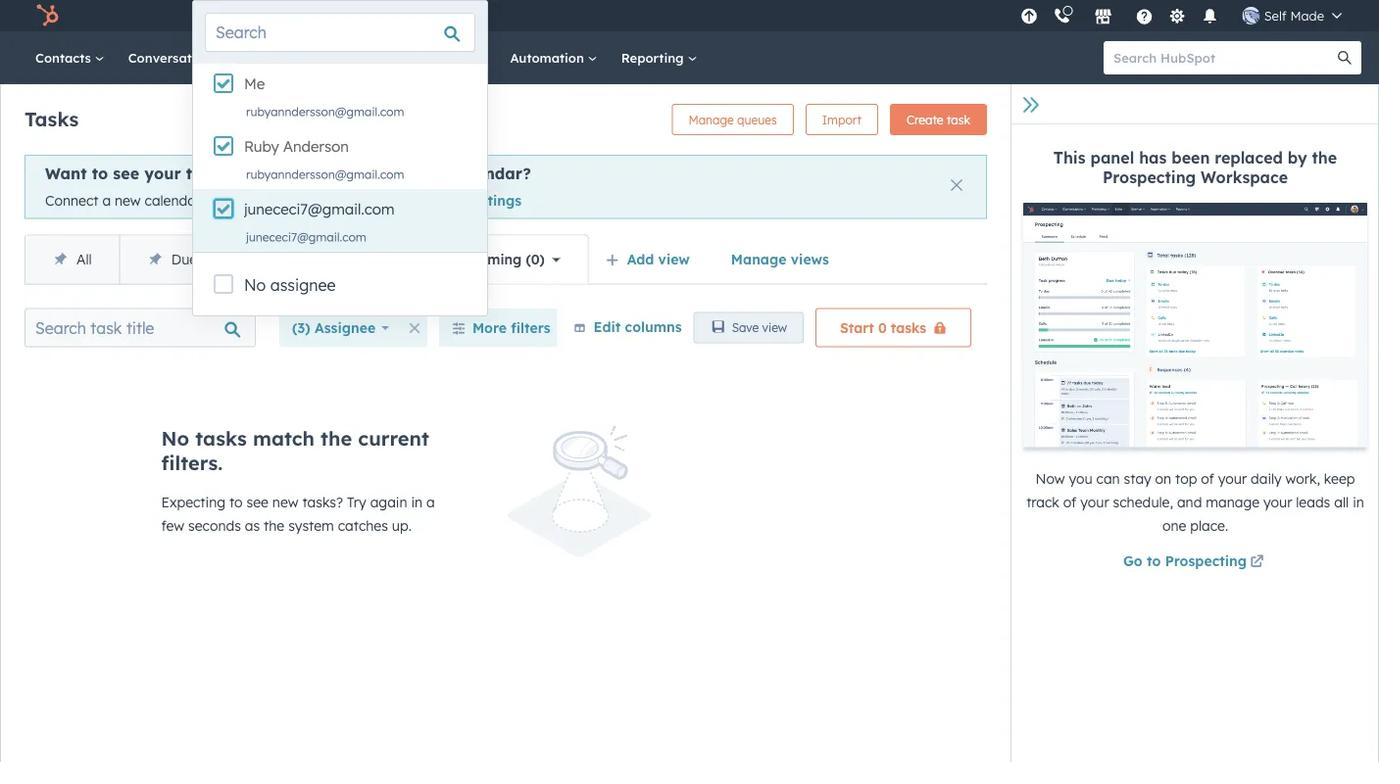 Task type: locate. For each thing, give the bounding box(es) containing it.
your up "manage"
[[1219, 471, 1247, 488]]

0 vertical spatial rubyanndersson@gmail.com
[[246, 104, 404, 119]]

go to prospecting link
[[1124, 551, 1268, 575]]

to for want
[[92, 164, 108, 183]]

save view
[[732, 321, 787, 335]]

manage left views at the right top
[[731, 251, 787, 268]]

notifications image
[[1202, 9, 1220, 26]]

self made button
[[1231, 0, 1354, 31]]

help image
[[1136, 9, 1154, 26]]

link opens in a new window image
[[1251, 551, 1264, 575]]

the inside this panel has been replaced by the prospecting workspace
[[1313, 148, 1338, 168]]

upgrade image
[[1021, 8, 1039, 26]]

assignee
[[270, 276, 336, 295]]

0 horizontal spatial see
[[113, 164, 139, 183]]

view right save
[[762, 321, 787, 335]]

0 horizontal spatial go
[[426, 192, 445, 209]]

1 vertical spatial new
[[272, 494, 299, 511]]

automation link
[[499, 31, 610, 84]]

rubyanndersson@gmail.com up created
[[246, 167, 404, 182]]

overdue link
[[266, 236, 401, 284]]

1 vertical spatial rubyanndersson@gmail.com
[[246, 167, 404, 182]]

hubspot.
[[362, 192, 422, 209]]

calendar?
[[452, 164, 531, 183]]

go down the schedule,
[[1124, 553, 1143, 570]]

all
[[1335, 494, 1349, 511]]

close image
[[951, 179, 963, 191]]

0 vertical spatial the
[[1313, 148, 1338, 168]]

0 vertical spatial prospecting
[[1103, 168, 1196, 187]]

(3)
[[292, 319, 311, 336]]

start 0 tasks
[[840, 319, 927, 336]]

view right add
[[659, 251, 690, 268]]

you
[[1069, 471, 1093, 488]]

1 rubyanndersson@gmail.com from the top
[[246, 104, 404, 119]]

0 vertical spatial on
[[233, 164, 253, 183]]

your down daily
[[1264, 494, 1293, 511]]

0 vertical spatial view
[[659, 251, 690, 268]]

to inside expecting to see new tasks? try again in a few seconds as the system catches up.
[[229, 494, 243, 511]]

to right want
[[92, 164, 108, 183]]

0 vertical spatial junececi7@gmail.com
[[244, 200, 395, 219]]

self
[[1265, 7, 1287, 24]]

1 vertical spatial 0
[[879, 319, 887, 336]]

current
[[358, 426, 429, 451]]

hubspot link
[[24, 4, 74, 27]]

self made menu
[[1016, 0, 1356, 31]]

new left calendar
[[115, 192, 141, 209]]

queues
[[738, 112, 777, 127]]

0 horizontal spatial on
[[233, 164, 253, 183]]

see inside expecting to see new tasks? try again in a few seconds as the system catches up.
[[247, 494, 269, 511]]

a right again
[[427, 494, 435, 511]]

new up the system
[[272, 494, 299, 511]]

tasks left match
[[195, 426, 247, 451]]

a right connect
[[102, 192, 111, 209]]

0
[[531, 251, 540, 268], [879, 319, 887, 336]]

to up seconds
[[229, 494, 243, 511]]

on left 'top'
[[1156, 471, 1172, 488]]

rubyanndersson@gmail.com for ruby anderson
[[246, 167, 404, 182]]

rubyanndersson@gmail.com
[[246, 104, 404, 119], [246, 167, 404, 182]]

create
[[907, 112, 944, 127]]

match
[[253, 426, 315, 451]]

no up expecting
[[161, 426, 189, 451]]

reporting
[[621, 50, 688, 66]]

2 horizontal spatial the
[[1313, 148, 1338, 168]]

1 vertical spatial the
[[321, 426, 352, 451]]

0 vertical spatial go
[[426, 192, 445, 209]]

view inside 'button'
[[762, 321, 787, 335]]

one
[[1163, 518, 1187, 535]]

in right 'all'
[[1353, 494, 1365, 511]]

1 vertical spatial manage
[[731, 251, 787, 268]]

service link
[[414, 31, 499, 84]]

leads
[[1297, 494, 1331, 511]]

a
[[102, 192, 111, 209], [427, 494, 435, 511]]

1 horizontal spatial see
[[247, 494, 269, 511]]

of
[[1201, 471, 1215, 488], [1064, 494, 1077, 511]]

the
[[1313, 148, 1338, 168], [321, 426, 352, 451], [264, 517, 285, 535]]

no left assignee
[[244, 276, 266, 295]]

edit columns button
[[573, 315, 682, 340]]

in right created
[[346, 192, 358, 209]]

navigation
[[25, 235, 589, 285]]

system
[[288, 517, 334, 535]]

row group
[[193, 64, 487, 254]]

created
[[293, 192, 343, 209]]

1 horizontal spatial in
[[411, 494, 423, 511]]

your
[[144, 164, 181, 183], [258, 164, 295, 183], [1219, 471, 1247, 488], [1081, 494, 1110, 511], [1264, 494, 1293, 511]]

of down 'you'
[[1064, 494, 1077, 511]]

ruby anderson image
[[1243, 7, 1261, 25]]

the right as
[[264, 517, 285, 535]]

all link
[[25, 236, 119, 284]]

1 vertical spatial no
[[161, 426, 189, 451]]

work,
[[1286, 471, 1321, 488]]

automation
[[510, 50, 588, 66]]

manage inside tasks banner
[[689, 112, 734, 127]]

the right match
[[321, 426, 352, 451]]

workspace
[[1201, 168, 1289, 187]]

0 right start
[[879, 319, 887, 336]]

me
[[244, 75, 265, 93]]

1 vertical spatial see
[[247, 494, 269, 511]]

and
[[1178, 494, 1203, 511]]

2 horizontal spatial in
[[1353, 494, 1365, 511]]

0 horizontal spatial in
[[346, 192, 358, 209]]

rubyanndersson@gmail.com up anderson
[[246, 104, 404, 119]]

1 horizontal spatial a
[[427, 494, 435, 511]]

in inside expecting to see new tasks? try again in a few seconds as the system catches up.
[[411, 494, 423, 511]]

0 horizontal spatial a
[[102, 192, 111, 209]]

the right by
[[1313, 148, 1338, 168]]

task
[[947, 112, 971, 127]]

tasks banner
[[25, 98, 987, 135]]

columns
[[625, 318, 682, 335]]

(3) assignee button
[[279, 308, 402, 348]]

2 vertical spatial the
[[264, 517, 285, 535]]

go to prospecting
[[1124, 553, 1247, 570]]

0 horizontal spatial new
[[115, 192, 141, 209]]

ruby
[[244, 137, 279, 156]]

new
[[115, 192, 141, 209], [272, 494, 299, 511]]

your down "can"
[[1081, 494, 1110, 511]]

1 horizontal spatial go
[[1124, 553, 1143, 570]]

row group containing me
[[193, 64, 487, 254]]

can
[[1097, 471, 1120, 488]]

been
[[1172, 148, 1210, 168]]

no tasks match the current filters.
[[161, 426, 429, 475]]

your down ruby
[[258, 164, 295, 183]]

in
[[346, 192, 358, 209], [411, 494, 423, 511], [1353, 494, 1365, 511]]

service
[[426, 50, 477, 66]]

prospecting right this
[[1103, 168, 1196, 187]]

prospecting
[[1103, 168, 1196, 187], [1166, 553, 1247, 570]]

edit
[[594, 318, 621, 335]]

0 horizontal spatial no
[[161, 426, 189, 451]]

contacts
[[35, 50, 95, 66]]

of right 'top'
[[1201, 471, 1215, 488]]

hubspot image
[[35, 4, 59, 27]]

prospecting down place.
[[1166, 553, 1247, 570]]

0 horizontal spatial the
[[264, 517, 285, 535]]

1 vertical spatial view
[[762, 321, 787, 335]]

1 horizontal spatial view
[[762, 321, 787, 335]]

view for add view
[[659, 251, 690, 268]]

catches
[[338, 517, 388, 535]]

outlook
[[384, 164, 447, 183]]

tasks right start
[[891, 319, 927, 336]]

0 right upcoming
[[531, 251, 540, 268]]

in up up.
[[411, 494, 423, 511]]

1 horizontal spatial new
[[272, 494, 299, 511]]

0 vertical spatial no
[[244, 276, 266, 295]]

junececi7@gmail.com down created
[[246, 230, 367, 245]]

1 horizontal spatial the
[[321, 426, 352, 451]]

save
[[732, 321, 759, 335]]

again
[[370, 494, 407, 511]]

want
[[45, 164, 87, 183]]

1 vertical spatial on
[[1156, 471, 1172, 488]]

to for go
[[1147, 553, 1161, 570]]

no
[[244, 276, 266, 295], [161, 426, 189, 451]]

contacts link
[[24, 31, 116, 84]]

manage left queues
[[689, 112, 734, 127]]

import
[[822, 112, 862, 127]]

or
[[362, 164, 379, 183]]

0 vertical spatial new
[[115, 192, 141, 209]]

to
[[92, 164, 108, 183], [205, 192, 218, 209], [449, 192, 464, 209], [229, 494, 243, 511], [1147, 553, 1161, 570]]

new inside expecting to see new tasks? try again in a few seconds as the system catches up.
[[272, 494, 299, 511]]

0 vertical spatial manage
[[689, 112, 734, 127]]

1 horizontal spatial 0
[[879, 319, 887, 336]]

more filters link
[[439, 308, 564, 348]]

0 horizontal spatial view
[[659, 251, 690, 268]]

more
[[473, 319, 507, 336]]

0 horizontal spatial of
[[1064, 494, 1077, 511]]

see inside want to see your tasks on your google or outlook calendar? connect a new calendar to sync tasks created in hubspot. go to settings
[[113, 164, 139, 183]]

in inside want to see your tasks on your google or outlook calendar? connect a new calendar to sync tasks created in hubspot. go to settings
[[346, 192, 358, 209]]

navigation containing all
[[25, 235, 589, 285]]

no inside no tasks match the current filters.
[[161, 426, 189, 451]]

junececi7@gmail.com down google
[[244, 200, 395, 219]]

0 vertical spatial see
[[113, 164, 139, 183]]

see right want
[[113, 164, 139, 183]]

1 vertical spatial go
[[1124, 553, 1143, 570]]

go down outlook
[[426, 192, 445, 209]]

manage
[[689, 112, 734, 127], [731, 251, 787, 268]]

manage for manage queues
[[689, 112, 734, 127]]

see up as
[[247, 494, 269, 511]]

to down the schedule,
[[1147, 553, 1161, 570]]

on inside now you can stay on top of your daily work, keep track of your schedule, and manage your leads all in one place.
[[1156, 471, 1172, 488]]

1 vertical spatial a
[[427, 494, 435, 511]]

2 rubyanndersson@gmail.com from the top
[[246, 167, 404, 182]]

manage queues link
[[672, 104, 794, 135]]

1 horizontal spatial on
[[1156, 471, 1172, 488]]

0 vertical spatial a
[[102, 192, 111, 209]]

on inside want to see your tasks on your google or outlook calendar? connect a new calendar to sync tasks created in hubspot. go to settings
[[233, 164, 253, 183]]

1 horizontal spatial of
[[1201, 471, 1215, 488]]

1 horizontal spatial no
[[244, 276, 266, 295]]

1 vertical spatial of
[[1064, 494, 1077, 511]]

view inside popup button
[[659, 251, 690, 268]]

0 vertical spatial 0
[[531, 251, 540, 268]]

on up sync
[[233, 164, 253, 183]]



Task type: vqa. For each thing, say whether or not it's contained in the screenshot.
'OUTLOOK' in the left top of the page
yes



Task type: describe. For each thing, give the bounding box(es) containing it.
save view button
[[694, 312, 804, 344]]

manage
[[1206, 494, 1260, 511]]

in inside now you can stay on top of your daily work, keep track of your schedule, and manage your leads all in one place.
[[1353, 494, 1365, 511]]

overdue
[[318, 251, 373, 268]]

0 vertical spatial of
[[1201, 471, 1215, 488]]

notifications button
[[1194, 0, 1227, 31]]

create task link
[[890, 104, 987, 135]]

seconds
[[188, 517, 241, 535]]

reporting link
[[610, 31, 709, 84]]

this panel has been replaced by the prospecting workspace
[[1054, 148, 1338, 187]]

replaced
[[1215, 148, 1284, 168]]

ruby anderson
[[244, 137, 349, 156]]

(
[[526, 251, 531, 268]]

Search HubSpot search field
[[1104, 41, 1344, 75]]

upcoming
[[453, 251, 522, 268]]

Search search field
[[205, 13, 476, 52]]

1 vertical spatial prospecting
[[1166, 553, 1247, 570]]

new inside want to see your tasks on your google or outlook calendar? connect a new calendar to sync tasks created in hubspot. go to settings
[[115, 192, 141, 209]]

upgrade link
[[1018, 5, 1042, 26]]

a inside want to see your tasks on your google or outlook calendar? connect a new calendar to sync tasks created in hubspot. go to settings
[[102, 192, 111, 209]]

1 vertical spatial junececi7@gmail.com
[[246, 230, 367, 245]]

to for expecting
[[229, 494, 243, 511]]

add view
[[627, 251, 690, 268]]

your up calendar
[[144, 164, 181, 183]]

go to settings link
[[426, 192, 522, 209]]

view for save view
[[762, 321, 787, 335]]

tasks right sync
[[255, 192, 289, 209]]

anderson
[[283, 137, 349, 156]]

(3) assignee
[[292, 319, 376, 336]]

want to see your tasks on your google or outlook calendar? alert
[[25, 155, 987, 219]]

marketplaces image
[[1095, 9, 1113, 26]]

daily
[[1251, 471, 1282, 488]]

up.
[[392, 517, 412, 535]]

settings link
[[1166, 5, 1190, 26]]

the inside no tasks match the current filters.
[[321, 426, 352, 451]]

place.
[[1191, 518, 1229, 535]]

filters.
[[161, 451, 223, 475]]

see for new
[[247, 494, 269, 511]]

calling icon button
[[1046, 3, 1079, 29]]

rubyanndersson@gmail.com for me
[[246, 104, 404, 119]]

0 horizontal spatial 0
[[531, 251, 540, 268]]

as
[[245, 517, 260, 535]]

by
[[1288, 148, 1308, 168]]

to left settings
[[449, 192, 464, 209]]

import link
[[806, 104, 879, 135]]

a inside expecting to see new tasks? try again in a few seconds as the system catches up.
[[427, 494, 435, 511]]

search button
[[1329, 41, 1362, 75]]

0 inside button
[[879, 319, 887, 336]]

today
[[201, 251, 239, 268]]

edit columns
[[594, 318, 682, 335]]

tasks inside button
[[891, 319, 927, 336]]

now
[[1036, 471, 1065, 488]]

more filters
[[473, 319, 551, 336]]

due today link
[[119, 236, 266, 284]]

no assignee
[[244, 276, 336, 295]]

start
[[840, 319, 874, 336]]

google
[[300, 164, 357, 183]]

tasks up sync
[[186, 164, 228, 183]]

to left sync
[[205, 192, 218, 209]]

add
[[627, 251, 654, 268]]

calling icon image
[[1054, 8, 1071, 25]]

top
[[1176, 471, 1198, 488]]

see for your
[[113, 164, 139, 183]]

no for no assignee
[[244, 276, 266, 295]]

manage queues
[[689, 112, 777, 127]]

assignee
[[315, 319, 376, 336]]

create task
[[907, 112, 971, 127]]

search image
[[1338, 51, 1352, 65]]

manage views link
[[719, 240, 842, 279]]

want to see your tasks on your google or outlook calendar? connect a new calendar to sync tasks created in hubspot. go to settings
[[45, 164, 531, 209]]

settings
[[468, 192, 522, 209]]

marketplaces button
[[1083, 0, 1124, 31]]

manage for manage views
[[731, 251, 787, 268]]

tasks
[[25, 106, 79, 131]]

conversations link
[[116, 31, 243, 84]]

no for no tasks match the current filters.
[[161, 426, 189, 451]]

this
[[1054, 148, 1086, 168]]

all
[[76, 251, 92, 268]]

expecting
[[161, 494, 226, 511]]

add view button
[[593, 240, 707, 279]]

the inside expecting to see new tasks? try again in a few seconds as the system catches up.
[[264, 517, 285, 535]]

sync
[[222, 192, 251, 209]]

calendar
[[145, 192, 201, 209]]

start 0 tasks button
[[816, 308, 972, 348]]

Search task title search field
[[25, 308, 256, 348]]

link opens in a new window image
[[1251, 556, 1264, 570]]

settings image
[[1169, 8, 1187, 26]]

connect
[[45, 192, 99, 209]]

stay
[[1124, 471, 1152, 488]]

views
[[791, 251, 829, 268]]

tasks?
[[302, 494, 343, 511]]

manage views
[[731, 251, 829, 268]]

few
[[161, 517, 184, 535]]

due today
[[171, 251, 239, 268]]

go inside want to see your tasks on your google or outlook calendar? connect a new calendar to sync tasks created in hubspot. go to settings
[[426, 192, 445, 209]]

filters
[[511, 319, 551, 336]]

upcoming ( 0 )
[[453, 251, 545, 268]]

prospecting inside this panel has been replaced by the prospecting workspace
[[1103, 168, 1196, 187]]

tasks inside no tasks match the current filters.
[[195, 426, 247, 451]]

try
[[347, 494, 366, 511]]

help button
[[1128, 0, 1162, 31]]

expecting to see new tasks? try again in a few seconds as the system catches up.
[[161, 494, 435, 535]]



